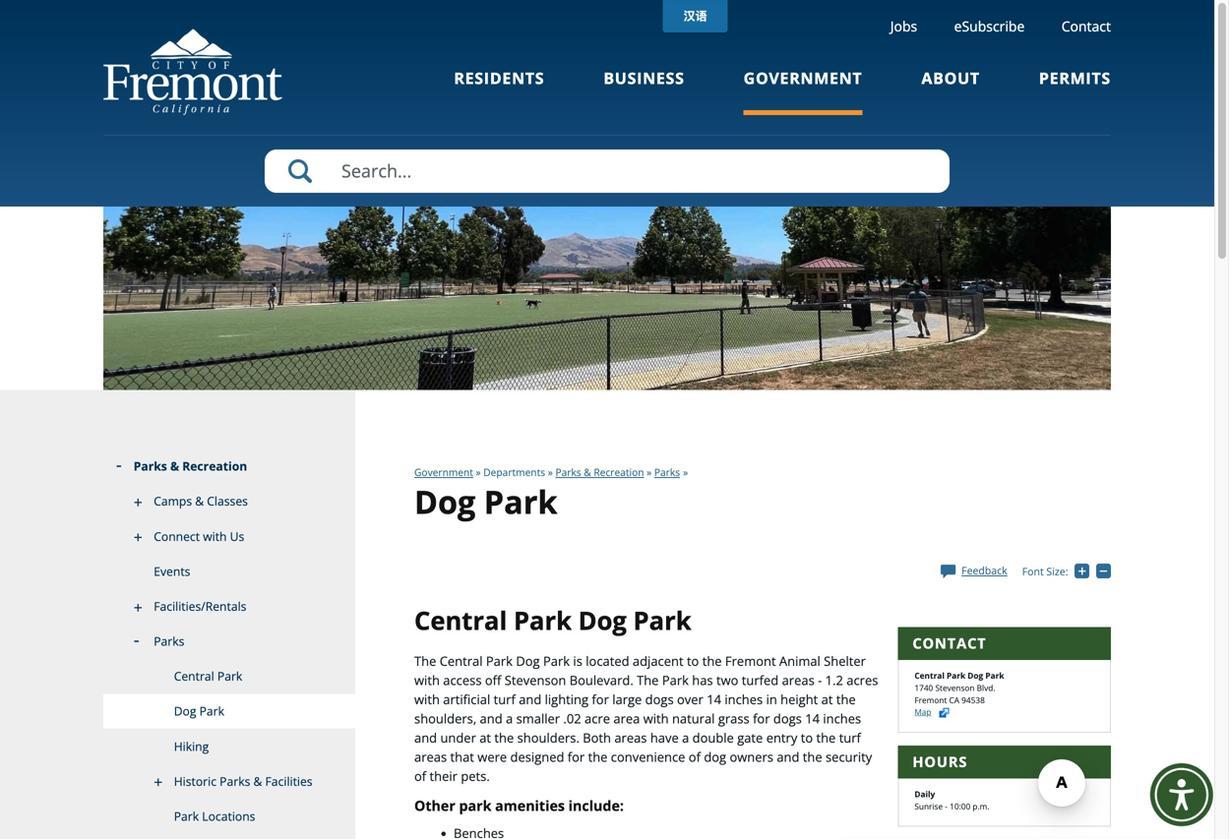 Task type: locate. For each thing, give the bounding box(es) containing it.
0 vertical spatial dogs
[[645, 691, 674, 709]]

dogs left over
[[645, 691, 674, 709]]

1 vertical spatial at
[[480, 729, 491, 747]]

inches up security
[[823, 710, 861, 728]]

fremont up turfed
[[725, 653, 776, 671]]

parks & recreation link up classes
[[103, 449, 355, 484]]

3 » from the left
[[647, 466, 652, 479]]

shoulders.
[[517, 729, 580, 747]]

central inside the central park dog park 1740 stevenson blvd. fremont ca 94538 map
[[915, 670, 945, 681]]

0 horizontal spatial 14
[[707, 691, 721, 709]]

for down both
[[568, 748, 585, 766]]

& up camps
[[170, 458, 179, 475]]

14
[[707, 691, 721, 709], [805, 710, 820, 728]]

daily
[[915, 789, 935, 800]]

2 horizontal spatial »
[[647, 466, 652, 479]]

fremont
[[725, 653, 776, 671], [915, 695, 947, 706]]

historic parks & facilities
[[174, 773, 313, 790]]

stevenson up lighting
[[505, 672, 566, 690]]

1 horizontal spatial inches
[[823, 710, 861, 728]]

0 horizontal spatial stevenson
[[505, 672, 566, 690]]

1 vertical spatial government link
[[414, 466, 473, 479]]

parks & recreation link
[[103, 449, 355, 484], [556, 466, 644, 479]]

the down the 1.2
[[836, 691, 856, 709]]

0 horizontal spatial parks & recreation link
[[103, 449, 355, 484]]

at up were
[[480, 729, 491, 747]]

central for central park
[[174, 668, 214, 685]]

fremont up map 'link'
[[915, 695, 947, 706]]

inches up grass
[[725, 691, 763, 709]]

of left dog
[[689, 748, 701, 766]]

0 horizontal spatial the
[[414, 653, 436, 671]]

park up lighting
[[514, 603, 572, 638]]

0 horizontal spatial of
[[414, 768, 426, 785]]

have
[[650, 729, 679, 747]]

historic
[[174, 773, 217, 790]]

locations
[[202, 808, 255, 825]]

1 horizontal spatial fremont
[[915, 695, 947, 706]]

central
[[414, 603, 507, 638], [440, 653, 483, 671], [174, 668, 214, 685], [915, 670, 945, 681]]

the
[[414, 653, 436, 671], [637, 672, 659, 690]]

1 vertical spatial 14
[[805, 710, 820, 728]]

0 horizontal spatial »
[[476, 466, 481, 479]]

government inside government » departments » parks & recreation » parks dog park
[[414, 466, 473, 479]]

park down departments
[[484, 480, 558, 524]]

1740
[[915, 682, 933, 694]]

parks link
[[654, 466, 680, 479], [103, 625, 355, 660]]

dog park image
[[103, 207, 1111, 390]]

2 horizontal spatial -
[[1111, 564, 1115, 578]]

the up has
[[702, 653, 722, 671]]

over
[[677, 691, 704, 709]]

include:
[[569, 797, 624, 816]]

areas down area at the bottom of page
[[614, 729, 647, 747]]

at
[[821, 691, 833, 709], [480, 729, 491, 747]]

government for government
[[744, 67, 863, 89]]

1 » from the left
[[476, 466, 481, 479]]

classes
[[207, 493, 248, 510]]

departments
[[484, 466, 545, 479]]

areas up height on the bottom right of the page
[[782, 672, 815, 690]]

park up ca
[[947, 670, 966, 681]]

access
[[443, 672, 482, 690]]

0 vertical spatial turf
[[494, 691, 516, 709]]

with up shoulders,
[[414, 691, 440, 709]]

has
[[692, 672, 713, 690]]

stevenson up ca
[[935, 682, 975, 694]]

0 horizontal spatial recreation
[[182, 458, 247, 475]]

1 vertical spatial for
[[753, 710, 770, 728]]

a left smaller
[[506, 710, 513, 728]]

2 vertical spatial areas
[[414, 748, 447, 766]]

with inside "link"
[[203, 528, 227, 545]]

1 horizontal spatial -
[[945, 801, 948, 812]]

0 horizontal spatial at
[[480, 729, 491, 747]]

with up have
[[643, 710, 669, 728]]

dog
[[414, 480, 476, 524], [578, 603, 627, 638], [516, 653, 540, 671], [968, 670, 984, 681], [174, 703, 196, 720]]

to right entry
[[801, 729, 813, 747]]

1 vertical spatial to
[[801, 729, 813, 747]]

that
[[450, 748, 474, 766]]

areas
[[782, 672, 815, 690], [614, 729, 647, 747], [414, 748, 447, 766]]

shelter
[[824, 653, 866, 671]]

1 vertical spatial turf
[[839, 729, 861, 747]]

1 vertical spatial the
[[637, 672, 659, 690]]

94538
[[962, 695, 985, 706]]

1 vertical spatial contact
[[913, 634, 987, 653]]

hiking link
[[103, 730, 355, 765]]

0 horizontal spatial areas
[[414, 748, 447, 766]]

for down in
[[753, 710, 770, 728]]

government
[[744, 67, 863, 89], [414, 466, 473, 479]]

0 vertical spatial a
[[506, 710, 513, 728]]

& right departments
[[584, 466, 591, 479]]

park inside 'link'
[[199, 703, 224, 720]]

0 horizontal spatial contact
[[913, 634, 987, 653]]

0 horizontal spatial -
[[818, 672, 822, 690]]

turf
[[494, 691, 516, 709], [839, 729, 861, 747]]

turfed
[[742, 672, 779, 690]]

1 vertical spatial parks link
[[103, 625, 355, 660]]

1 vertical spatial a
[[682, 729, 689, 747]]

park up the blvd.
[[986, 670, 1004, 681]]

residents
[[454, 67, 545, 89]]

government link
[[744, 67, 863, 115], [414, 466, 473, 479]]

park left is
[[543, 653, 570, 671]]

1 horizontal spatial areas
[[614, 729, 647, 747]]

0 horizontal spatial government link
[[414, 466, 473, 479]]

security
[[826, 748, 872, 766]]

+ link
[[1075, 564, 1096, 580]]

0 vertical spatial the
[[414, 653, 436, 671]]

0 horizontal spatial fremont
[[725, 653, 776, 671]]

for down boulevard.
[[592, 691, 609, 709]]

for
[[592, 691, 609, 709], [753, 710, 770, 728], [568, 748, 585, 766]]

ca
[[949, 695, 960, 706]]

jobs link
[[891, 17, 918, 35]]

1 horizontal spatial at
[[821, 691, 833, 709]]

1 horizontal spatial recreation
[[594, 466, 644, 479]]

large
[[612, 691, 642, 709]]

shoulders,
[[414, 710, 477, 728]]

map link
[[915, 707, 951, 718]]

central inside the 'the central park dog park is located adjacent to the fremont animal shelter with access off stevenson boulevard. the park has two turfed areas - 1.2 acres with artificial turf and lighting for large dogs over 14 inches in height at the shoulders, and a smaller .02 acre area with natural grass for dogs 14 inches and under at the shoulders. both areas have a double gate entry to the turf areas that were designed for the convenience of dog owners and the security of their pets.'
[[440, 653, 483, 671]]

feedback
[[962, 563, 1008, 578]]

2 » from the left
[[548, 466, 553, 479]]

- left "10:00"
[[945, 801, 948, 812]]

parks
[[134, 458, 167, 475], [556, 466, 581, 479], [654, 466, 680, 479], [154, 633, 184, 650], [220, 773, 250, 790]]

stevenson inside the central park dog park 1740 stevenson blvd. fremont ca 94538 map
[[935, 682, 975, 694]]

to up has
[[687, 653, 699, 671]]

dog inside government » departments » parks & recreation » parks dog park
[[414, 480, 476, 524]]

contact up "permits"
[[1062, 17, 1111, 35]]

1 horizontal spatial 14
[[805, 710, 820, 728]]

the down adjacent
[[637, 672, 659, 690]]

the down both
[[588, 748, 608, 766]]

to
[[687, 653, 699, 671], [801, 729, 813, 747]]

2 horizontal spatial areas
[[782, 672, 815, 690]]

1 horizontal spatial government link
[[744, 67, 863, 115]]

1 vertical spatial fremont
[[915, 695, 947, 706]]

about link
[[922, 67, 980, 115]]

is
[[573, 653, 583, 671]]

dogs up entry
[[774, 710, 802, 728]]

0 horizontal spatial inches
[[725, 691, 763, 709]]

1 horizontal spatial government
[[744, 67, 863, 89]]

esubscribe link
[[954, 17, 1025, 35]]

0 horizontal spatial government
[[414, 466, 473, 479]]

the left security
[[803, 748, 822, 766]]

0 vertical spatial for
[[592, 691, 609, 709]]

1 horizontal spatial »
[[548, 466, 553, 479]]

dogs
[[645, 691, 674, 709], [774, 710, 802, 728]]

- left the 1.2
[[818, 672, 822, 690]]

1 horizontal spatial stevenson
[[935, 682, 975, 694]]

- right +
[[1111, 564, 1115, 578]]

contact link
[[1062, 17, 1111, 35]]

permits link
[[1039, 67, 1111, 115]]

parks & recreation link right departments
[[556, 466, 644, 479]]

1 horizontal spatial of
[[689, 748, 701, 766]]

dog park
[[174, 703, 224, 720]]

0 horizontal spatial parks link
[[103, 625, 355, 660]]

14 down has
[[707, 691, 721, 709]]

stevenson
[[505, 672, 566, 690], [935, 682, 975, 694]]

2 vertical spatial -
[[945, 801, 948, 812]]

font
[[1022, 565, 1044, 579]]

central park dog park
[[414, 603, 692, 638]]

1 vertical spatial government
[[414, 466, 473, 479]]

0 vertical spatial parks link
[[654, 466, 680, 479]]

2 vertical spatial for
[[568, 748, 585, 766]]

turf down off
[[494, 691, 516, 709]]

p.m.
[[973, 801, 990, 812]]

stevenson inside the 'the central park dog park is located adjacent to the fremont animal shelter with access off stevenson boulevard. the park has two turfed areas - 1.2 acres with artificial turf and lighting for large dogs over 14 inches in height at the shoulders, and a smaller .02 acre area with natural grass for dogs 14 inches and under at the shoulders. both areas have a double gate entry to the turf areas that were designed for the convenience of dog owners and the security of their pets.'
[[505, 672, 566, 690]]

0 horizontal spatial a
[[506, 710, 513, 728]]

0 horizontal spatial turf
[[494, 691, 516, 709]]

contact up 1740
[[913, 634, 987, 653]]

park down central park
[[199, 703, 224, 720]]

- link
[[1096, 564, 1115, 580]]

-
[[1111, 564, 1115, 578], [818, 672, 822, 690], [945, 801, 948, 812]]

camps & classes
[[154, 493, 248, 510]]

14 down height on the bottom right of the page
[[805, 710, 820, 728]]

at down the 1.2
[[821, 691, 833, 709]]

2 horizontal spatial for
[[753, 710, 770, 728]]

inches
[[725, 691, 763, 709], [823, 710, 861, 728]]

and up smaller
[[519, 691, 542, 709]]

1 horizontal spatial dogs
[[774, 710, 802, 728]]

1 vertical spatial -
[[818, 672, 822, 690]]

designed
[[510, 748, 564, 766]]

park
[[459, 797, 492, 816]]

areas up their
[[414, 748, 447, 766]]

the up shoulders,
[[414, 653, 436, 671]]

1 vertical spatial areas
[[614, 729, 647, 747]]

0 vertical spatial government link
[[744, 67, 863, 115]]

other park amenities include:
[[414, 797, 624, 816]]

owners
[[730, 748, 774, 766]]

entry
[[766, 729, 798, 747]]

1 horizontal spatial for
[[592, 691, 609, 709]]

0 vertical spatial to
[[687, 653, 699, 671]]

a down natural
[[682, 729, 689, 747]]

with left us
[[203, 528, 227, 545]]

gate
[[737, 729, 763, 747]]

park
[[484, 480, 558, 524], [514, 603, 572, 638], [633, 603, 692, 638], [486, 653, 513, 671], [543, 653, 570, 671], [217, 668, 242, 685], [947, 670, 966, 681], [986, 670, 1004, 681], [662, 672, 689, 690], [199, 703, 224, 720], [174, 808, 199, 825]]

0 vertical spatial fremont
[[725, 653, 776, 671]]

convenience
[[611, 748, 685, 766]]

turf up security
[[839, 729, 861, 747]]

with left access
[[414, 672, 440, 690]]

of left their
[[414, 768, 426, 785]]

central for central park dog park
[[414, 603, 507, 638]]

0 vertical spatial contact
[[1062, 17, 1111, 35]]

and down the artificial
[[480, 710, 503, 728]]

0 vertical spatial at
[[821, 691, 833, 709]]

with
[[203, 528, 227, 545], [414, 672, 440, 690], [414, 691, 440, 709], [643, 710, 669, 728]]

0 vertical spatial government
[[744, 67, 863, 89]]



Task type: vqa. For each thing, say whether or not it's contained in the screenshot.
Feedback
yes



Task type: describe. For each thing, give the bounding box(es) containing it.
park up the dog park 'link'
[[217, 668, 242, 685]]

dog inside the central park dog park 1740 stevenson blvd. fremont ca 94538 map
[[968, 670, 984, 681]]

residents link
[[454, 67, 545, 115]]

smaller
[[516, 710, 560, 728]]

camps & classes link
[[103, 484, 355, 519]]

the central park dog park is located adjacent to the fremont animal shelter with access off stevenson boulevard. the park has two turfed areas - 1.2 acres with artificial turf and lighting for large dogs over 14 inches in height at the shoulders, and a smaller .02 acre area with natural grass for dogs 14 inches and under at the shoulders. both areas have a double gate entry to the turf areas that were designed for the convenience of dog owners and the security of their pets.
[[414, 653, 878, 785]]

business link
[[604, 67, 685, 115]]

artificial
[[443, 691, 490, 709]]

- inside daily sunrise - 10:00 p.m.
[[945, 801, 948, 812]]

.02
[[563, 710, 581, 728]]

pets.
[[461, 768, 490, 785]]

1 vertical spatial of
[[414, 768, 426, 785]]

daily sunrise - 10:00 p.m.
[[915, 789, 990, 812]]

and down entry
[[777, 748, 800, 766]]

recreation inside government » departments » parks & recreation » parks dog park
[[594, 466, 644, 479]]

permits
[[1039, 67, 1111, 89]]

central park link
[[103, 660, 355, 695]]

0 horizontal spatial for
[[568, 748, 585, 766]]

facilities
[[265, 773, 313, 790]]

Search text field
[[265, 150, 950, 193]]

departments link
[[484, 466, 545, 479]]

park locations link
[[103, 800, 355, 835]]

double
[[693, 729, 734, 747]]

map
[[915, 707, 932, 718]]

fremont inside the 'the central park dog park is located adjacent to the fremont animal shelter with access off stevenson boulevard. the park has two turfed areas - 1.2 acres with artificial turf and lighting for large dogs over 14 inches in height at the shoulders, and a smaller .02 acre area with natural grass for dogs 14 inches and under at the shoulders. both areas have a double gate entry to the turf areas that were designed for the convenience of dog owners and the security of their pets.'
[[725, 653, 776, 671]]

blvd.
[[977, 682, 996, 694]]

font size:
[[1022, 565, 1068, 579]]

0 vertical spatial -
[[1111, 564, 1115, 578]]

the up were
[[495, 729, 514, 747]]

feedback link
[[941, 563, 1008, 578]]

1.2
[[825, 672, 843, 690]]

us
[[230, 528, 244, 545]]

about
[[922, 67, 980, 89]]

in
[[766, 691, 777, 709]]

1 horizontal spatial to
[[801, 729, 813, 747]]

esubscribe
[[954, 17, 1025, 35]]

+
[[1090, 564, 1096, 578]]

0 horizontal spatial dogs
[[645, 691, 674, 709]]

their
[[430, 768, 458, 785]]

events
[[154, 563, 190, 580]]

off
[[485, 672, 501, 690]]

business
[[604, 67, 685, 89]]

amenities
[[495, 797, 565, 816]]

government for government » departments » parks & recreation » parks dog park
[[414, 466, 473, 479]]

park up adjacent
[[633, 603, 692, 638]]

1 horizontal spatial parks link
[[654, 466, 680, 479]]

0 vertical spatial of
[[689, 748, 701, 766]]

& right camps
[[195, 493, 204, 510]]

0 vertical spatial inches
[[725, 691, 763, 709]]

located
[[586, 653, 629, 671]]

park down historic
[[174, 808, 199, 825]]

size:
[[1047, 565, 1068, 579]]

1 vertical spatial dogs
[[774, 710, 802, 728]]

connect with us link
[[103, 519, 355, 555]]

dog inside 'link'
[[174, 703, 196, 720]]

adjacent
[[633, 653, 684, 671]]

the up security
[[816, 729, 836, 747]]

central park
[[174, 668, 242, 685]]

grass
[[718, 710, 750, 728]]

central park dog park 1740 stevenson blvd. fremont ca 94538 map
[[915, 670, 1004, 718]]

lighting
[[545, 691, 589, 709]]

1 horizontal spatial contact
[[1062, 17, 1111, 35]]

events link
[[103, 555, 355, 590]]

1 horizontal spatial the
[[637, 672, 659, 690]]

park inside government » departments » parks & recreation » parks dog park
[[484, 480, 558, 524]]

government » departments » parks & recreation » parks dog park
[[414, 466, 680, 524]]

acres
[[847, 672, 878, 690]]

connect
[[154, 528, 200, 545]]

both
[[583, 729, 611, 747]]

1 horizontal spatial a
[[682, 729, 689, 747]]

park up off
[[486, 653, 513, 671]]

animal
[[779, 653, 821, 671]]

central for central park dog park 1740 stevenson blvd. fremont ca 94538 map
[[915, 670, 945, 681]]

and down shoulders,
[[414, 729, 437, 747]]

hours
[[913, 752, 968, 772]]

park up over
[[662, 672, 689, 690]]

area
[[614, 710, 640, 728]]

under
[[440, 729, 476, 747]]

0 vertical spatial areas
[[782, 672, 815, 690]]

fremont inside the central park dog park 1740 stevenson blvd. fremont ca 94538 map
[[915, 695, 947, 706]]

sunrise
[[915, 801, 943, 812]]

hiking
[[174, 738, 209, 755]]

acre
[[585, 710, 610, 728]]

height
[[781, 691, 818, 709]]

0 vertical spatial 14
[[707, 691, 721, 709]]

jobs
[[891, 17, 918, 35]]

connect with us
[[154, 528, 244, 545]]

two
[[717, 672, 739, 690]]

font size: link
[[1022, 565, 1068, 579]]

historic parks & facilities link
[[103, 765, 355, 800]]

facilities/rentals link
[[103, 590, 355, 625]]

& left facilities
[[253, 773, 262, 790]]

dog park link
[[103, 695, 355, 730]]

1 vertical spatial inches
[[823, 710, 861, 728]]

natural
[[672, 710, 715, 728]]

were
[[478, 748, 507, 766]]

0 horizontal spatial to
[[687, 653, 699, 671]]

10:00
[[950, 801, 971, 812]]

dog
[[704, 748, 726, 766]]

boulevard.
[[570, 672, 634, 690]]

dog inside the 'the central park dog park is located adjacent to the fremont animal shelter with access off stevenson boulevard. the park has two turfed areas - 1.2 acres with artificial turf and lighting for large dogs over 14 inches in height at the shoulders, and a smaller .02 acre area with natural grass for dogs 14 inches and under at the shoulders. both areas have a double gate entry to the turf areas that were designed for the convenience of dog owners and the security of their pets.'
[[516, 653, 540, 671]]

- inside the 'the central park dog park is located adjacent to the fremont animal shelter with access off stevenson boulevard. the park has two turfed areas - 1.2 acres with artificial turf and lighting for large dogs over 14 inches in height at the shoulders, and a smaller .02 acre area with natural grass for dogs 14 inches and under at the shoulders. both areas have a double gate entry to the turf areas that were designed for the convenience of dog owners and the security of their pets.'
[[818, 672, 822, 690]]

park locations
[[174, 808, 255, 825]]

& inside government » departments » parks & recreation » parks dog park
[[584, 466, 591, 479]]

facilities/rentals
[[154, 598, 247, 615]]

1 horizontal spatial parks & recreation link
[[556, 466, 644, 479]]

1 horizontal spatial turf
[[839, 729, 861, 747]]



